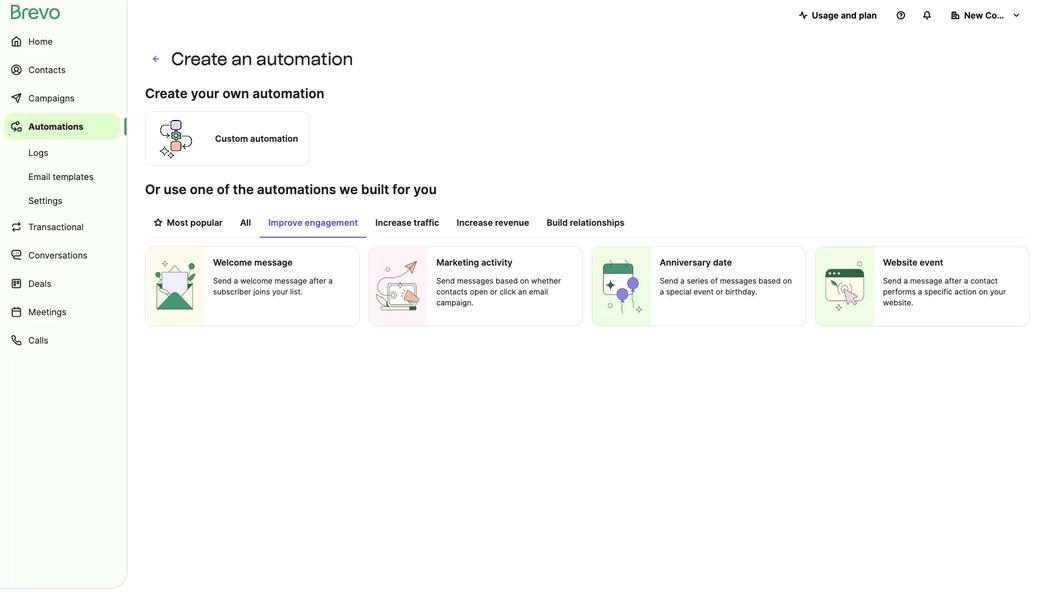 Task type: locate. For each thing, give the bounding box(es) containing it.
your left list.
[[272, 287, 288, 296]]

increase inside 'increase traffic' "link"
[[376, 217, 412, 228]]

after
[[309, 276, 326, 285], [945, 276, 963, 285]]

home link
[[4, 28, 120, 55]]

revenue
[[495, 217, 530, 228]]

increase left traffic
[[376, 217, 412, 228]]

2 vertical spatial automation
[[250, 133, 298, 144]]

send inside send a series of messages based on a special event or birthday.
[[660, 276, 679, 285]]

an right click
[[518, 287, 527, 296]]

2 or from the left
[[716, 287, 724, 296]]

0 horizontal spatial based
[[496, 276, 518, 285]]

transactional
[[28, 222, 84, 233]]

1 vertical spatial an
[[518, 287, 527, 296]]

marketing activity
[[437, 257, 513, 268]]

new
[[965, 10, 984, 21]]

improve engagement
[[269, 217, 358, 228]]

automations
[[28, 121, 84, 132]]

0 vertical spatial create
[[171, 49, 228, 69]]

an up own
[[232, 49, 253, 69]]

welcome
[[240, 276, 273, 285]]

1 horizontal spatial or
[[716, 287, 724, 296]]

email
[[529, 287, 548, 296]]

engagement
[[305, 217, 358, 228]]

send inside send a welcome message after a subscriber joins your list.
[[213, 276, 232, 285]]

0 vertical spatial an
[[232, 49, 253, 69]]

dxrbf image
[[154, 218, 163, 227]]

2 messages from the left
[[721, 276, 757, 285]]

send up performs
[[884, 276, 902, 285]]

message
[[254, 257, 293, 268], [275, 276, 307, 285], [911, 276, 943, 285]]

increase left revenue
[[457, 217, 493, 228]]

1 horizontal spatial your
[[272, 287, 288, 296]]

we
[[340, 182, 358, 198]]

of
[[217, 182, 230, 198], [711, 276, 718, 285]]

logs link
[[4, 142, 120, 164]]

of left 'the' on the left top of the page
[[217, 182, 230, 198]]

event
[[920, 257, 944, 268], [694, 287, 714, 296]]

or left birthday.
[[716, 287, 724, 296]]

0 horizontal spatial event
[[694, 287, 714, 296]]

messages inside send messages based on whether contacts open or click an email campaign.
[[457, 276, 494, 285]]

or left click
[[490, 287, 498, 296]]

1 horizontal spatial increase
[[457, 217, 493, 228]]

new company
[[965, 10, 1026, 21]]

1 increase from the left
[[376, 217, 412, 228]]

automation inside button
[[250, 133, 298, 144]]

home
[[28, 36, 53, 47]]

1 horizontal spatial based
[[759, 276, 781, 285]]

1 horizontal spatial on
[[784, 276, 793, 285]]

traffic
[[414, 217, 440, 228]]

tab list
[[145, 212, 1030, 238]]

performs
[[884, 287, 917, 296]]

conversations link
[[4, 242, 120, 269]]

event down series on the right top
[[694, 287, 714, 296]]

most popular
[[167, 217, 223, 228]]

popular
[[191, 217, 223, 228]]

1 after from the left
[[309, 276, 326, 285]]

1 vertical spatial event
[[694, 287, 714, 296]]

3 send from the left
[[660, 276, 679, 285]]

or
[[490, 287, 498, 296], [716, 287, 724, 296]]

on inside send a series of messages based on a special event or birthday.
[[784, 276, 793, 285]]

0 horizontal spatial of
[[217, 182, 230, 198]]

0 horizontal spatial or
[[490, 287, 498, 296]]

welcome message
[[213, 257, 293, 268]]

increase inside increase revenue link
[[457, 217, 493, 228]]

of inside send a series of messages based on a special event or birthday.
[[711, 276, 718, 285]]

all
[[240, 217, 251, 228]]

logs
[[28, 147, 48, 158]]

settings link
[[4, 190, 120, 212]]

your
[[191, 86, 219, 102], [272, 287, 288, 296], [991, 287, 1007, 296]]

message inside send a welcome message after a subscriber joins your list.
[[275, 276, 307, 285]]

0 horizontal spatial increase
[[376, 217, 412, 228]]

plan
[[860, 10, 878, 21]]

increase for increase traffic
[[376, 217, 412, 228]]

1 horizontal spatial messages
[[721, 276, 757, 285]]

a
[[234, 276, 238, 285], [329, 276, 333, 285], [681, 276, 685, 285], [904, 276, 909, 285], [965, 276, 969, 285], [660, 287, 665, 296], [919, 287, 923, 296]]

4 send from the left
[[884, 276, 902, 285]]

automation
[[256, 49, 353, 69], [253, 86, 325, 102], [250, 133, 298, 144]]

event up specific
[[920, 257, 944, 268]]

1 horizontal spatial of
[[711, 276, 718, 285]]

send
[[213, 276, 232, 285], [437, 276, 455, 285], [660, 276, 679, 285], [884, 276, 902, 285]]

message up list.
[[275, 276, 307, 285]]

2 send from the left
[[437, 276, 455, 285]]

your left own
[[191, 86, 219, 102]]

0 vertical spatial automation
[[256, 49, 353, 69]]

messages up open
[[457, 276, 494, 285]]

based
[[496, 276, 518, 285], [759, 276, 781, 285]]

use
[[164, 182, 187, 198]]

0 horizontal spatial messages
[[457, 276, 494, 285]]

2 after from the left
[[945, 276, 963, 285]]

1 vertical spatial create
[[145, 86, 188, 102]]

1 send from the left
[[213, 276, 232, 285]]

conversations
[[28, 250, 88, 261]]

settings
[[28, 195, 62, 206]]

message up specific
[[911, 276, 943, 285]]

0 horizontal spatial an
[[232, 49, 253, 69]]

of right series on the right top
[[711, 276, 718, 285]]

increase revenue link
[[448, 212, 538, 237]]

website event
[[884, 257, 944, 268]]

send up special
[[660, 276, 679, 285]]

send up contacts
[[437, 276, 455, 285]]

campaigns
[[28, 93, 75, 104]]

0 vertical spatial of
[[217, 182, 230, 198]]

build
[[547, 217, 568, 228]]

1 horizontal spatial an
[[518, 287, 527, 296]]

subscriber
[[213, 287, 251, 296]]

email
[[28, 171, 50, 182]]

send inside send a message after a contact performs a specific action on your website.
[[884, 276, 902, 285]]

open
[[470, 287, 488, 296]]

0 horizontal spatial after
[[309, 276, 326, 285]]

0 vertical spatial event
[[920, 257, 944, 268]]

company
[[986, 10, 1026, 21]]

2 horizontal spatial your
[[991, 287, 1007, 296]]

campaign.
[[437, 298, 474, 307]]

1 vertical spatial of
[[711, 276, 718, 285]]

action
[[955, 287, 977, 296]]

2 horizontal spatial on
[[980, 287, 989, 296]]

send inside send messages based on whether contacts open or click an email campaign.
[[437, 276, 455, 285]]

0 horizontal spatial on
[[520, 276, 529, 285]]

send for welcome message
[[213, 276, 232, 285]]

your down the contact
[[991, 287, 1007, 296]]

specific
[[925, 287, 953, 296]]

2 based from the left
[[759, 276, 781, 285]]

on
[[520, 276, 529, 285], [784, 276, 793, 285], [980, 287, 989, 296]]

special
[[667, 287, 692, 296]]

custom automation button
[[145, 110, 311, 168]]

meetings
[[28, 307, 67, 318]]

email templates link
[[4, 166, 120, 188]]

automations
[[257, 182, 336, 198]]

create for create an automation
[[171, 49, 228, 69]]

email templates
[[28, 171, 94, 182]]

send up subscriber on the left of page
[[213, 276, 232, 285]]

an inside send messages based on whether contacts open or click an email campaign.
[[518, 287, 527, 296]]

1 based from the left
[[496, 276, 518, 285]]

1 or from the left
[[490, 287, 498, 296]]

create
[[171, 49, 228, 69], [145, 86, 188, 102]]

create your own automation
[[145, 86, 325, 102]]

1 horizontal spatial after
[[945, 276, 963, 285]]

2 increase from the left
[[457, 217, 493, 228]]

messages up birthday.
[[721, 276, 757, 285]]

1 horizontal spatial event
[[920, 257, 944, 268]]

based inside send a series of messages based on a special event or birthday.
[[759, 276, 781, 285]]

1 messages from the left
[[457, 276, 494, 285]]

messages
[[457, 276, 494, 285], [721, 276, 757, 285]]

tab list containing most popular
[[145, 212, 1030, 238]]

date
[[714, 257, 733, 268]]



Task type: describe. For each thing, give the bounding box(es) containing it.
activity
[[482, 257, 513, 268]]

marketing
[[437, 257, 479, 268]]

website.
[[884, 298, 914, 307]]

deals
[[28, 278, 51, 289]]

create an automation
[[171, 49, 353, 69]]

build relationships
[[547, 217, 625, 228]]

most popular link
[[145, 212, 232, 237]]

after inside send a welcome message after a subscriber joins your list.
[[309, 276, 326, 285]]

improve
[[269, 217, 303, 228]]

one
[[190, 182, 214, 198]]

message inside send a message after a contact performs a specific action on your website.
[[911, 276, 943, 285]]

send a welcome message after a subscriber joins your list.
[[213, 276, 333, 296]]

you
[[414, 182, 437, 198]]

increase for increase revenue
[[457, 217, 493, 228]]

all link
[[232, 212, 260, 237]]

website
[[884, 257, 918, 268]]

increase revenue
[[457, 217, 530, 228]]

calls link
[[4, 327, 120, 354]]

increase traffic link
[[367, 212, 448, 237]]

or inside send messages based on whether contacts open or click an email campaign.
[[490, 287, 498, 296]]

send for website event
[[884, 276, 902, 285]]

of for messages
[[711, 276, 718, 285]]

0 horizontal spatial your
[[191, 86, 219, 102]]

usage and plan
[[813, 10, 878, 21]]

templates
[[53, 171, 94, 182]]

or inside send a series of messages based on a special event or birthday.
[[716, 287, 724, 296]]

anniversary date
[[660, 257, 733, 268]]

contacts
[[28, 64, 66, 75]]

on inside send a message after a contact performs a specific action on your website.
[[980, 287, 989, 296]]

meetings link
[[4, 299, 120, 325]]

most
[[167, 217, 188, 228]]

of for the
[[217, 182, 230, 198]]

new company button
[[943, 4, 1030, 26]]

whether
[[532, 276, 561, 285]]

own
[[223, 86, 249, 102]]

campaigns link
[[4, 85, 120, 111]]

contacts
[[437, 287, 468, 296]]

contact
[[971, 276, 999, 285]]

message up send a welcome message after a subscriber joins your list.
[[254, 257, 293, 268]]

custom automation
[[215, 133, 298, 144]]

after inside send a message after a contact performs a specific action on your website.
[[945, 276, 963, 285]]

based inside send messages based on whether contacts open or click an email campaign.
[[496, 276, 518, 285]]

usage and plan button
[[791, 4, 886, 26]]

1 vertical spatial automation
[[253, 86, 325, 102]]

list.
[[290, 287, 303, 296]]

built
[[361, 182, 389, 198]]

deals link
[[4, 271, 120, 297]]

send messages based on whether contacts open or click an email campaign.
[[437, 276, 561, 307]]

joins
[[253, 287, 270, 296]]

create for create your own automation
[[145, 86, 188, 102]]

build relationships link
[[538, 212, 634, 237]]

custom
[[215, 133, 248, 144]]

improve engagement link
[[260, 212, 367, 238]]

your inside send a welcome message after a subscriber joins your list.
[[272, 287, 288, 296]]

click
[[500, 287, 516, 296]]

your inside send a message after a contact performs a specific action on your website.
[[991, 287, 1007, 296]]

contacts link
[[4, 57, 120, 83]]

increase traffic
[[376, 217, 440, 228]]

calls
[[28, 335, 48, 346]]

event inside send a series of messages based on a special event or birthday.
[[694, 287, 714, 296]]

usage
[[813, 10, 839, 21]]

the
[[233, 182, 254, 198]]

and
[[842, 10, 857, 21]]

series
[[687, 276, 709, 285]]

send for anniversary date
[[660, 276, 679, 285]]

birthday.
[[726, 287, 758, 296]]

on inside send messages based on whether contacts open or click an email campaign.
[[520, 276, 529, 285]]

automations link
[[4, 114, 120, 140]]

for
[[393, 182, 411, 198]]

transactional link
[[4, 214, 120, 240]]

messages inside send a series of messages based on a special event or birthday.
[[721, 276, 757, 285]]

send for marketing activity
[[437, 276, 455, 285]]

send a series of messages based on a special event or birthday.
[[660, 276, 793, 296]]

or
[[145, 182, 161, 198]]

anniversary
[[660, 257, 711, 268]]

or use one of the automations we built for you
[[145, 182, 437, 198]]

relationships
[[570, 217, 625, 228]]

send a message after a contact performs a specific action on your website.
[[884, 276, 1007, 307]]

welcome
[[213, 257, 252, 268]]



Task type: vqa. For each thing, say whether or not it's contained in the screenshot.


